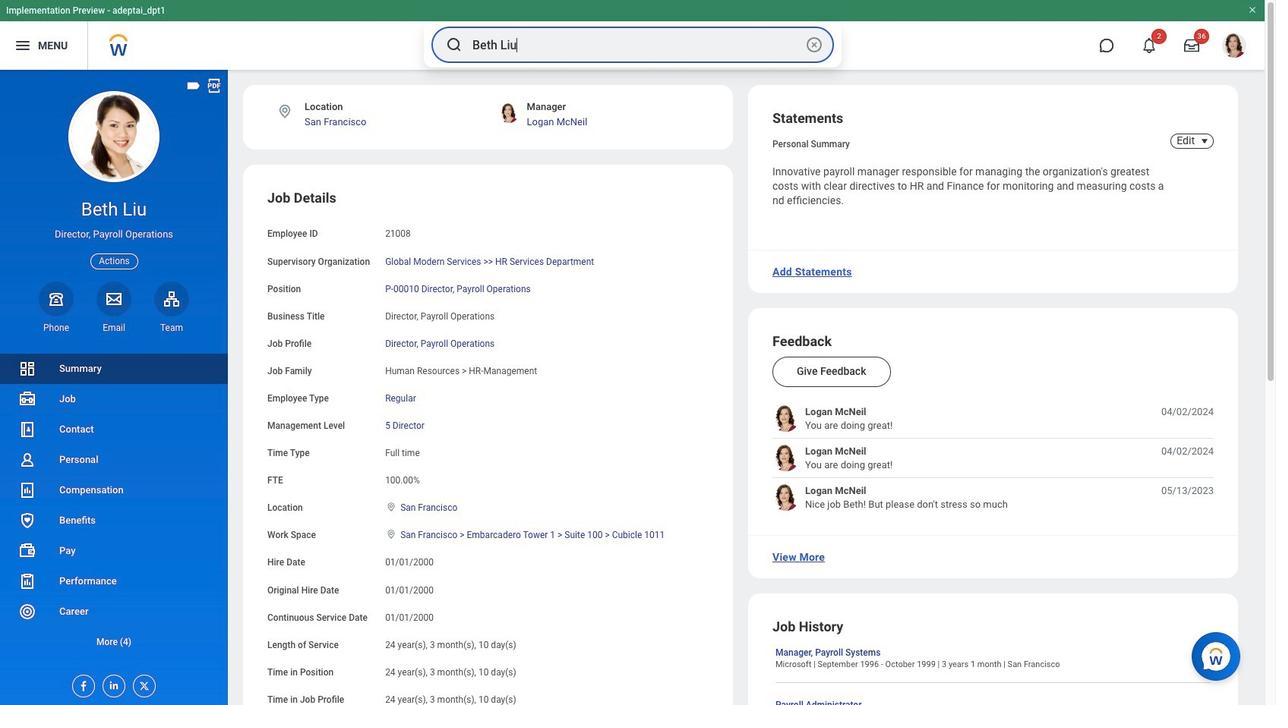 Task type: vqa. For each thing, say whether or not it's contained in the screenshot.
Employee's Photo (Logan McNeil)
yes



Task type: locate. For each thing, give the bounding box(es) containing it.
0 horizontal spatial location image
[[277, 103, 293, 120]]

1 vertical spatial location image
[[385, 503, 398, 513]]

benefits image
[[18, 512, 36, 530]]

facebook image
[[73, 676, 90, 693]]

None search field
[[424, 22, 842, 68]]

group
[[268, 190, 709, 706]]

x image
[[134, 676, 150, 693]]

navigation pane region
[[0, 70, 228, 706]]

location image
[[277, 103, 293, 120], [385, 503, 398, 513]]

1 vertical spatial employee's photo (logan mcneil) image
[[773, 446, 799, 472]]

career image
[[18, 603, 36, 622]]

view printable version (pdf) image
[[206, 78, 223, 94]]

banner
[[0, 0, 1265, 70]]

2 vertical spatial employee's photo (logan mcneil) image
[[773, 485, 799, 512]]

personal image
[[18, 451, 36, 470]]

personal summary element
[[773, 136, 850, 150]]

1 horizontal spatial location image
[[385, 503, 398, 513]]

contact image
[[18, 421, 36, 439]]

caret down image
[[1196, 135, 1214, 147]]

phone beth liu element
[[39, 322, 74, 334]]

0 vertical spatial employee's photo (logan mcneil) image
[[773, 406, 799, 433]]

compensation image
[[18, 482, 36, 500]]

search image
[[445, 36, 464, 54]]

list
[[0, 354, 228, 658], [773, 406, 1214, 512]]

performance image
[[18, 573, 36, 591]]

employee's photo (logan mcneil) image
[[773, 406, 799, 433], [773, 446, 799, 472], [773, 485, 799, 512]]



Task type: describe. For each thing, give the bounding box(es) containing it.
1 employee's photo (logan mcneil) image from the top
[[773, 406, 799, 433]]

x circle image
[[806, 36, 824, 54]]

2 employee's photo (logan mcneil) image from the top
[[773, 446, 799, 472]]

3 employee's photo (logan mcneil) image from the top
[[773, 485, 799, 512]]

location image
[[385, 530, 398, 541]]

pay image
[[18, 543, 36, 561]]

phone image
[[46, 290, 67, 308]]

inbox large image
[[1185, 38, 1200, 53]]

team beth liu element
[[154, 322, 189, 334]]

1 horizontal spatial list
[[773, 406, 1214, 512]]

email beth liu element
[[97, 322, 131, 334]]

0 vertical spatial location image
[[277, 103, 293, 120]]

notifications large image
[[1142, 38, 1157, 53]]

view team image
[[163, 290, 181, 308]]

justify image
[[14, 36, 32, 55]]

linkedin image
[[103, 676, 120, 692]]

0 horizontal spatial list
[[0, 354, 228, 658]]

tag image
[[185, 78, 202, 94]]

mail image
[[105, 290, 123, 308]]

Search Workday  search field
[[473, 28, 803, 62]]

full time element
[[385, 445, 420, 459]]

close environment banner image
[[1249, 5, 1258, 14]]

summary image
[[18, 360, 36, 378]]

job image
[[18, 391, 36, 409]]

profile logan mcneil image
[[1223, 33, 1247, 61]]



